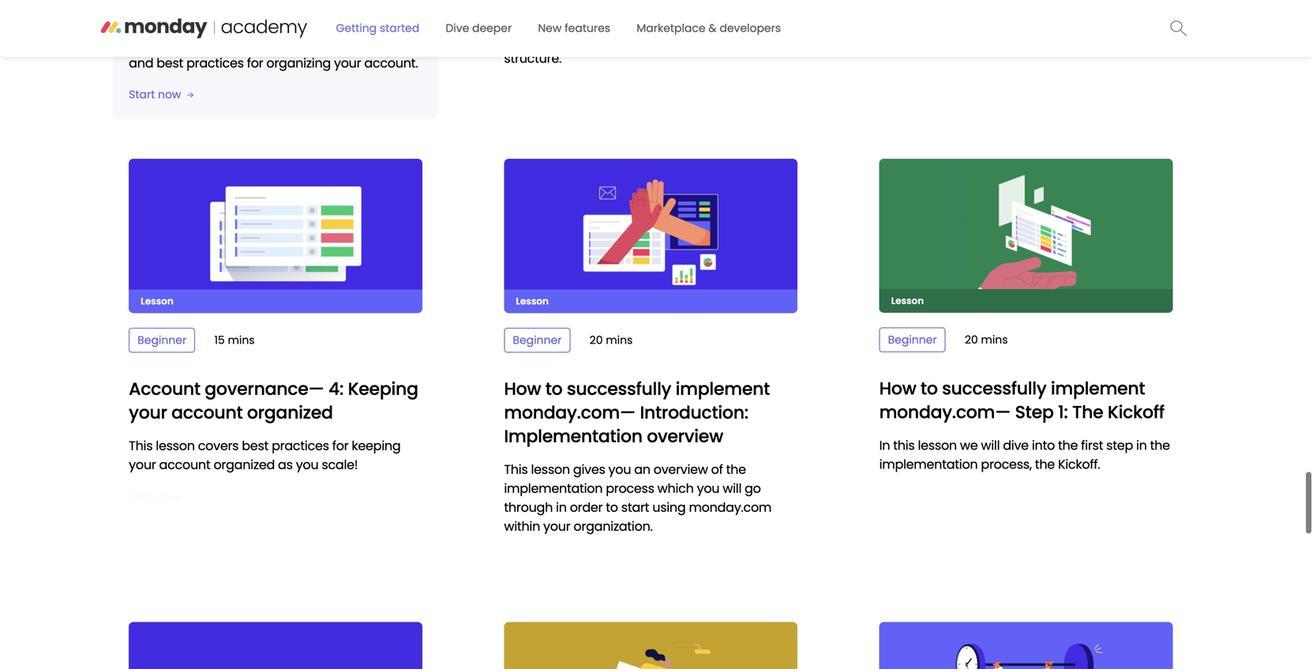 Task type: vqa. For each thing, say whether or not it's contained in the screenshot.
the middle team's
no



Task type: locate. For each thing, give the bounding box(es) containing it.
2 horizontal spatial you
[[697, 479, 720, 497]]

of up monday.com
[[711, 460, 723, 478]]

1 beginner from the left
[[888, 332, 937, 347]]

successfully for step
[[942, 376, 1047, 400]]

1:
[[1059, 400, 1068, 424]]

will for dive
[[981, 436, 1000, 454]]

0 horizontal spatial this
[[129, 437, 153, 454]]

1 vertical spatial this
[[894, 436, 915, 454]]

your inside in this lesson, we will overview what account governance is and who it is relevant for, followed by a tour of the platform hierarchy, and best practices for organizing your account.
[[334, 54, 361, 72]]

0 vertical spatial this
[[143, 0, 164, 15]]

hierarchy,
[[336, 35, 396, 53]]

1 horizontal spatial lesson
[[531, 460, 570, 478]]

governance—
[[205, 377, 324, 401]]

and down followed
[[129, 54, 153, 72]]

1 vertical spatial implementation
[[504, 479, 603, 497]]

20 mins up how to successfully implement monday.com— step 1: the kickoff
[[965, 332, 1008, 347]]

will inside in this lesson we will dive into the first step in the implementation process, the kickoff.
[[981, 436, 1000, 454]]

of right tour
[[241, 35, 253, 53]]

0 vertical spatial now
[[158, 87, 181, 102]]

is
[[208, 16, 217, 34], [287, 16, 297, 34]]

1 horizontal spatial best
[[242, 437, 269, 454]]

overview inside the this lesson gives you an overview of the implementation process which you will go through in order to start using monday.com within your organization.
[[654, 460, 708, 478]]

1 horizontal spatial this
[[504, 460, 528, 478]]

for,
[[353, 16, 372, 34]]

you up process at the bottom left
[[609, 460, 631, 478]]

1 start now link from the top
[[129, 87, 194, 102]]

will inside the this lesson gives you an overview of the implementation process which you will go through in order to start using monday.com within your organization.
[[723, 479, 742, 497]]

3 beginner from the left
[[513, 332, 562, 348]]

kickoff.
[[1058, 455, 1101, 473]]

account down covers
[[159, 456, 210, 473]]

1 vertical spatial start now link
[[129, 488, 194, 504]]

1 vertical spatial will
[[981, 436, 1000, 454]]

overview for who
[[255, 0, 309, 15]]

best
[[157, 54, 183, 72], [242, 437, 269, 454]]

1 vertical spatial account
[[159, 456, 210, 473]]

0 vertical spatial and
[[220, 16, 245, 34]]

start now for second icon from the top
[[129, 488, 181, 504]]

for up scale!
[[332, 437, 349, 454]]

in inside in this lesson, we will overview what account governance is and who it is relevant for, followed by a tour of the platform hierarchy, and best practices for organizing your account.
[[129, 0, 140, 15]]

15
[[214, 332, 225, 348]]

successfully up implementation
[[567, 377, 672, 401]]

0 horizontal spatial successfully
[[567, 377, 672, 401]]

mins up how to successfully implement monday.com— introduction: implementation overview
[[606, 332, 633, 348]]

mins for step
[[981, 332, 1008, 347]]

1 horizontal spatial we
[[960, 436, 978, 454]]

1 horizontal spatial to
[[606, 498, 618, 516]]

for
[[247, 54, 263, 72], [332, 437, 349, 454]]

0 vertical spatial practices
[[186, 54, 244, 72]]

2 start now from the top
[[129, 488, 181, 504]]

this
[[143, 0, 164, 15], [894, 436, 915, 454]]

you right as on the left of page
[[296, 456, 319, 473]]

successfully for introduction:
[[567, 377, 672, 401]]

how inside how to successfully implement monday.com— step 1: the kickoff
[[880, 376, 917, 400]]

1 vertical spatial start
[[129, 488, 155, 504]]

how to successfully implement monday.com— step 1: the kickoff
[[880, 376, 1165, 424]]

this inside the this lesson gives you an overview of the implementation process which you will go through in order to start using monday.com within your organization.
[[504, 460, 528, 478]]

0 vertical spatial icon image
[[187, 92, 194, 98]]

a
[[202, 35, 210, 53]]

in left "order"
[[556, 498, 567, 516]]

&
[[709, 21, 717, 36]]

successfully up dive at the right bottom of the page
[[942, 376, 1047, 400]]

1 how from the left
[[880, 376, 917, 400]]

2 how from the left
[[504, 377, 541, 401]]

an
[[635, 460, 651, 478]]

0 horizontal spatial implementation
[[504, 479, 603, 497]]

1 monday.com— from the left
[[880, 400, 1011, 424]]

you inside this lesson covers best practices for keeping your account organized as you scale!
[[296, 456, 319, 473]]

and
[[220, 16, 245, 34], [129, 54, 153, 72]]

0 horizontal spatial account
[[129, 377, 201, 401]]

2 lesson from the left
[[141, 294, 174, 308]]

this inside in this lesson, we will overview what account governance is and who it is relevant for, followed by a tour of the platform hierarchy, and best practices for organizing your account.
[[143, 0, 164, 15]]

in this lesson, we will overview what account governance is and who it is relevant for, followed by a tour of the platform hierarchy, and best practices for organizing your account. link
[[129, 0, 423, 73]]

1 vertical spatial practices
[[272, 437, 329, 454]]

successfully inside how to successfully implement monday.com— step 1: the kickoff
[[942, 376, 1047, 400]]

1 horizontal spatial and
[[220, 16, 245, 34]]

0 vertical spatial will
[[233, 0, 252, 15]]

0 vertical spatial for
[[247, 54, 263, 72]]

2 implement from the left
[[676, 377, 770, 401]]

1 horizontal spatial for
[[332, 437, 349, 454]]

this left covers
[[129, 437, 153, 454]]

0 vertical spatial in
[[1137, 436, 1148, 454]]

go
[[745, 479, 761, 497]]

0 horizontal spatial practices
[[186, 54, 244, 72]]

implementation left process,
[[880, 455, 978, 473]]

we right lesson,
[[212, 0, 230, 15]]

who
[[248, 16, 274, 34]]

1 vertical spatial for
[[332, 437, 349, 454]]

2 horizontal spatial mins
[[981, 332, 1008, 347]]

this for account governance— 4: keeping your account organized
[[129, 437, 153, 454]]

1 horizontal spatial mins
[[606, 332, 633, 348]]

will for overview
[[233, 0, 252, 15]]

and up tour
[[220, 16, 245, 34]]

lesson inside this lesson covers best practices for keeping your account organized as you scale!
[[156, 437, 195, 454]]

0 horizontal spatial beginner
[[138, 332, 187, 348]]

0 vertical spatial implementation
[[880, 455, 978, 473]]

implement for overview
[[676, 377, 770, 401]]

1 vertical spatial now
[[158, 488, 181, 504]]

1 horizontal spatial beginner
[[513, 332, 562, 348]]

practices
[[186, 54, 244, 72], [272, 437, 329, 454]]

to inside how to successfully implement monday.com— introduction: implementation overview
[[546, 377, 563, 401]]

1 vertical spatial icon image
[[187, 494, 194, 499]]

will inside in this lesson, we will overview what account governance is and who it is relevant for, followed by a tour of the platform hierarchy, and best practices for organizing your account.
[[233, 0, 252, 15]]

2 vertical spatial will
[[723, 479, 742, 497]]

account
[[172, 400, 243, 424], [159, 456, 210, 473]]

1 horizontal spatial practices
[[272, 437, 329, 454]]

will up monday.com
[[723, 479, 742, 497]]

20 for introduction:
[[590, 332, 603, 348]]

3 mins from the left
[[606, 332, 633, 348]]

0 horizontal spatial mins
[[228, 332, 255, 348]]

0 horizontal spatial implement
[[676, 377, 770, 401]]

1 horizontal spatial in
[[1137, 436, 1148, 454]]

2 vertical spatial overview
[[654, 460, 708, 478]]

0 vertical spatial account
[[172, 400, 243, 424]]

organized up this lesson covers best practices for keeping your account organized as you scale!
[[247, 400, 333, 424]]

1 horizontal spatial implement
[[1051, 376, 1146, 400]]

the up go at the bottom right of the page
[[726, 460, 746, 478]]

overview inside in this lesson, we will overview what account governance is and who it is relevant for, followed by a tour of the platform hierarchy, and best practices for organizing your account.
[[255, 0, 309, 15]]

0 horizontal spatial in
[[556, 498, 567, 516]]

2 now from the top
[[158, 488, 181, 504]]

the down who
[[256, 35, 276, 53]]

account up for,
[[346, 0, 398, 15]]

your
[[334, 54, 361, 72], [129, 400, 167, 424], [129, 456, 156, 473], [544, 517, 571, 535]]

lesson left covers
[[156, 437, 195, 454]]

2 20 from the left
[[590, 332, 603, 348]]

1 vertical spatial start now
[[129, 488, 181, 504]]

in for in this lesson, we will overview what account governance is and who it is relevant for, followed by a tour of the platform hierarchy, and best practices for organizing your account.
[[129, 0, 140, 15]]

1 successfully from the left
[[942, 376, 1047, 400]]

0 horizontal spatial in
[[129, 0, 140, 15]]

implementation up through
[[504, 479, 603, 497]]

0 horizontal spatial to
[[546, 377, 563, 401]]

implementation inside in this lesson we will dive into the first step in the implementation process, the kickoff.
[[880, 455, 978, 473]]

practices inside this lesson covers best practices for keeping your account organized as you scale!
[[272, 437, 329, 454]]

1 start now from the top
[[129, 87, 181, 102]]

dive deeper link
[[436, 14, 522, 42]]

0 vertical spatial this
[[129, 437, 153, 454]]

1 vertical spatial we
[[960, 436, 978, 454]]

organization.
[[574, 517, 653, 535]]

will up process,
[[981, 436, 1000, 454]]

0 vertical spatial start
[[129, 87, 155, 102]]

lesson for how to successfully implement monday.com— introduction: implementation overview
[[531, 460, 570, 478]]

best right covers
[[242, 437, 269, 454]]

this for how to successfully implement monday.com— introduction: implementation overview
[[504, 460, 528, 478]]

1 horizontal spatial 20 mins
[[965, 332, 1008, 347]]

you for implementation
[[697, 479, 720, 497]]

this inside this lesson covers best practices for keeping your account organized as you scale!
[[129, 437, 153, 454]]

will
[[233, 0, 252, 15], [981, 436, 1000, 454], [723, 479, 742, 497]]

0 horizontal spatial you
[[296, 456, 319, 473]]

dive deeper
[[446, 21, 512, 36]]

0 vertical spatial start now link
[[129, 87, 194, 102]]

overview
[[255, 0, 309, 15], [647, 424, 724, 448], [654, 460, 708, 478]]

1 vertical spatial organized
[[214, 456, 275, 473]]

2 monday.com— from the left
[[504, 400, 636, 424]]

to for how to successfully implement monday.com— introduction: implementation overview
[[546, 377, 563, 401]]

2 horizontal spatial to
[[921, 376, 938, 400]]

0 horizontal spatial monday.com—
[[504, 400, 636, 424]]

mins up how to successfully implement monday.com— step 1: the kickoff
[[981, 332, 1008, 347]]

successfully inside how to successfully implement monday.com— introduction: implementation overview
[[567, 377, 672, 401]]

20 mins up how to successfully implement monday.com— introduction: implementation overview
[[590, 332, 633, 348]]

lesson inside the this lesson gives you an overview of the implementation process which you will go through in order to start using monday.com within your organization.
[[531, 460, 570, 478]]

2 beginner from the left
[[138, 332, 187, 348]]

is up the a
[[208, 16, 217, 34]]

0 horizontal spatial best
[[157, 54, 183, 72]]

1 implement from the left
[[1051, 376, 1146, 400]]

0 horizontal spatial how
[[504, 377, 541, 401]]

to inside how to successfully implement monday.com— step 1: the kickoff
[[921, 376, 938, 400]]

2 is from the left
[[287, 16, 297, 34]]

implementation
[[880, 455, 978, 473], [504, 479, 603, 497]]

we inside in this lesson we will dive into the first step in the implementation process, the kickoff.
[[960, 436, 978, 454]]

the
[[1073, 400, 1104, 424]]

in inside in this lesson we will dive into the first step in the implementation process, the kickoff.
[[880, 436, 890, 454]]

1 mins from the left
[[981, 332, 1008, 347]]

we
[[212, 0, 230, 15], [960, 436, 978, 454]]

your inside account governance— 4: keeping your account organized
[[129, 400, 167, 424]]

governance
[[129, 16, 205, 34]]

lesson left dive at the right bottom of the page
[[918, 436, 957, 454]]

2 horizontal spatial will
[[981, 436, 1000, 454]]

0 horizontal spatial lesson
[[156, 437, 195, 454]]

1 vertical spatial overview
[[647, 424, 724, 448]]

start
[[129, 87, 155, 102], [129, 488, 155, 504]]

1 vertical spatial and
[[129, 54, 153, 72]]

0 vertical spatial we
[[212, 0, 230, 15]]

1 20 from the left
[[965, 332, 978, 347]]

beginner for account governance— 4: keeping your account organized
[[138, 332, 187, 348]]

will up who
[[233, 0, 252, 15]]

0 horizontal spatial will
[[233, 0, 252, 15]]

this
[[129, 437, 153, 454], [504, 460, 528, 478]]

monday.com— inside how to successfully implement monday.com— introduction: implementation overview
[[504, 400, 636, 424]]

2 horizontal spatial lesson
[[918, 436, 957, 454]]

you
[[296, 456, 319, 473], [609, 460, 631, 478], [697, 479, 720, 497]]

this for lesson
[[894, 436, 915, 454]]

account up covers
[[172, 400, 243, 424]]

practices up as on the left of page
[[272, 437, 329, 454]]

account governance— 4: keeping your account organized
[[129, 377, 418, 424]]

it
[[277, 16, 284, 34]]

start
[[622, 498, 650, 516]]

1 horizontal spatial 20
[[965, 332, 978, 347]]

icon image
[[187, 92, 194, 98], [187, 494, 194, 499]]

account
[[346, 0, 398, 15], [129, 377, 201, 401]]

2 20 mins from the left
[[590, 332, 633, 348]]

in right the step
[[1137, 436, 1148, 454]]

implementation inside the this lesson gives you an overview of the implementation process which you will go through in order to start using monday.com within your organization.
[[504, 479, 603, 497]]

account up covers
[[129, 377, 201, 401]]

monday.com— up gives
[[504, 400, 636, 424]]

your inside this lesson covers best practices for keeping your account organized as you scale!
[[129, 456, 156, 473]]

1 horizontal spatial lesson
[[516, 294, 549, 308]]

1 horizontal spatial implementation
[[880, 455, 978, 473]]

2 mins from the left
[[228, 332, 255, 348]]

1 horizontal spatial of
[[711, 460, 723, 478]]

implement inside how to successfully implement monday.com— introduction: implementation overview
[[676, 377, 770, 401]]

0 vertical spatial of
[[241, 35, 253, 53]]

beginner for how to successfully implement monday.com— introduction: implementation overview
[[513, 332, 562, 348]]

1 horizontal spatial how
[[880, 376, 917, 400]]

mins
[[981, 332, 1008, 347], [228, 332, 255, 348], [606, 332, 633, 348]]

we inside in this lesson, we will overview what account governance is and who it is relevant for, followed by a tour of the platform hierarchy, and best practices for organizing your account.
[[212, 0, 230, 15]]

practices down the a
[[186, 54, 244, 72]]

this up through
[[504, 460, 528, 478]]

organized inside account governance— 4: keeping your account organized
[[247, 400, 333, 424]]

account.
[[364, 54, 418, 72]]

20
[[965, 332, 978, 347], [590, 332, 603, 348]]

1 vertical spatial best
[[242, 437, 269, 454]]

deeper
[[472, 21, 512, 36]]

beginner for how to successfully implement monday.com— step 1: the kickoff
[[888, 332, 937, 347]]

overview inside how to successfully implement monday.com— introduction: implementation overview
[[647, 424, 724, 448]]

lesson
[[892, 294, 924, 307], [141, 294, 174, 308], [516, 294, 549, 308]]

mins for account
[[228, 332, 255, 348]]

1 vertical spatial of
[[711, 460, 723, 478]]

within
[[504, 517, 540, 535]]

2 successfully from the left
[[567, 377, 672, 401]]

you up monday.com
[[697, 479, 720, 497]]

mins right '15'
[[228, 332, 255, 348]]

monday.com— up dive at the right bottom of the page
[[880, 400, 1011, 424]]

1 vertical spatial in
[[556, 498, 567, 516]]

1 is from the left
[[208, 16, 217, 34]]

organizing
[[267, 54, 331, 72]]

0 vertical spatial organized
[[247, 400, 333, 424]]

this lesson gives you an overview of the implementation process which you will go through in order to start using monday.com within your organization.
[[504, 460, 772, 535]]

0 horizontal spatial 20
[[590, 332, 603, 348]]

is right the it
[[287, 16, 297, 34]]

2 horizontal spatial beginner
[[888, 332, 937, 347]]

1 20 mins from the left
[[965, 332, 1008, 347]]

using
[[653, 498, 686, 516]]

to
[[921, 376, 938, 400], [546, 377, 563, 401], [606, 498, 618, 516]]

1 icon image from the top
[[187, 92, 194, 98]]

0 horizontal spatial 20 mins
[[590, 332, 633, 348]]

new features link
[[529, 14, 620, 42]]

0 vertical spatial account
[[346, 0, 398, 15]]

keeping
[[352, 437, 401, 454]]

for down who
[[247, 54, 263, 72]]

20 mins for step
[[965, 332, 1008, 347]]

organized
[[247, 400, 333, 424], [214, 456, 275, 473]]

0 horizontal spatial this
[[143, 0, 164, 15]]

organized down covers
[[214, 456, 275, 473]]

how inside how to successfully implement monday.com— introduction: implementation overview
[[504, 377, 541, 401]]

1 horizontal spatial in
[[880, 436, 890, 454]]

1 horizontal spatial this
[[894, 436, 915, 454]]

0 vertical spatial overview
[[255, 0, 309, 15]]

start now link
[[129, 87, 194, 102], [129, 488, 194, 504]]

the down into
[[1035, 455, 1055, 473]]

1 horizontal spatial successfully
[[942, 376, 1047, 400]]

this inside in this lesson we will dive into the first step in the implementation process, the kickoff.
[[894, 436, 915, 454]]

lesson left gives
[[531, 460, 570, 478]]

0 vertical spatial start now
[[129, 87, 181, 102]]

to inside the this lesson gives you an overview of the implementation process which you will go through in order to start using monday.com within your organization.
[[606, 498, 618, 516]]

0 horizontal spatial we
[[212, 0, 230, 15]]

marketplace
[[637, 21, 706, 36]]

the
[[256, 35, 276, 53], [1059, 436, 1078, 454], [1151, 436, 1171, 454], [1035, 455, 1055, 473], [726, 460, 746, 478]]

0 horizontal spatial of
[[241, 35, 253, 53]]

0 horizontal spatial is
[[208, 16, 217, 34]]

1 horizontal spatial is
[[287, 16, 297, 34]]

in
[[1137, 436, 1148, 454], [556, 498, 567, 516]]

0 horizontal spatial lesson
[[141, 294, 174, 308]]

in
[[129, 0, 140, 15], [880, 436, 890, 454]]

3 lesson from the left
[[516, 294, 549, 308]]

beginner
[[888, 332, 937, 347], [138, 332, 187, 348], [513, 332, 562, 348]]

implement
[[1051, 376, 1146, 400], [676, 377, 770, 401]]

mins for introduction:
[[606, 332, 633, 348]]

0 vertical spatial best
[[157, 54, 183, 72]]

account inside account governance— 4: keeping your account organized
[[129, 377, 201, 401]]

2 horizontal spatial lesson
[[892, 294, 924, 307]]

0 vertical spatial in
[[129, 0, 140, 15]]

monday.com— inside how to successfully implement monday.com— step 1: the kickoff
[[880, 400, 1011, 424]]

best down followed
[[157, 54, 183, 72]]

of
[[241, 35, 253, 53], [711, 460, 723, 478]]

start now
[[129, 87, 181, 102], [129, 488, 181, 504]]

implement inside how to successfully implement monday.com— step 1: the kickoff
[[1051, 376, 1146, 400]]

1 vertical spatial this
[[504, 460, 528, 478]]

1 horizontal spatial monday.com—
[[880, 400, 1011, 424]]

1 lesson from the left
[[892, 294, 924, 307]]

1 vertical spatial in
[[880, 436, 890, 454]]

1 vertical spatial account
[[129, 377, 201, 401]]

2 start now link from the top
[[129, 488, 194, 504]]

how
[[880, 376, 917, 400], [504, 377, 541, 401]]

organized inside this lesson covers best practices for keeping your account organized as you scale!
[[214, 456, 275, 473]]

we left dive at the right bottom of the page
[[960, 436, 978, 454]]



Task type: describe. For each thing, give the bounding box(es) containing it.
step
[[1016, 400, 1054, 424]]

this lesson covers best practices for keeping your account organized as you scale!
[[129, 437, 401, 473]]

monday.com— for how to successfully implement monday.com— step 1: the kickoff
[[880, 400, 1011, 424]]

in inside the this lesson gives you an overview of the implementation process which you will go through in order to start using monday.com within your organization.
[[556, 498, 567, 516]]

how for how to successfully implement monday.com— introduction: implementation overview
[[504, 377, 541, 401]]

4:
[[329, 377, 344, 401]]

followed
[[129, 35, 180, 53]]

introduction:
[[640, 400, 749, 424]]

covers
[[198, 437, 239, 454]]

scale!
[[322, 456, 358, 473]]

best inside this lesson covers best practices for keeping your account organized as you scale!
[[242, 437, 269, 454]]

which
[[658, 479, 694, 497]]

getting
[[336, 21, 377, 36]]

process
[[606, 479, 655, 497]]

how to successfully implement monday.com— introduction: implementation overview
[[504, 377, 770, 448]]

start now for 2nd icon from the bottom
[[129, 87, 181, 102]]

what
[[313, 0, 343, 15]]

1 horizontal spatial you
[[609, 460, 631, 478]]

how for how to successfully implement monday.com— step 1: the kickoff
[[880, 376, 917, 400]]

monday.com— for how to successfully implement monday.com— introduction: implementation overview
[[504, 400, 636, 424]]

step
[[1107, 436, 1134, 454]]

2 icon image from the top
[[187, 494, 194, 499]]

developers
[[720, 21, 781, 36]]

monday.com
[[689, 498, 772, 516]]

lesson for account governance— 4: keeping your account organized
[[156, 437, 195, 454]]

account inside this lesson covers best practices for keeping your account organized as you scale!
[[159, 456, 210, 473]]

lesson for how to successfully implement monday.com— introduction: implementation overview
[[516, 294, 549, 308]]

the right the step
[[1151, 436, 1171, 454]]

features
[[565, 21, 611, 36]]

in for in this lesson we will dive into the first step in the implementation process, the kickoff.
[[880, 436, 890, 454]]

implementation
[[504, 424, 643, 448]]

started
[[380, 21, 420, 36]]

dive
[[446, 21, 469, 36]]

keeping
[[348, 377, 418, 401]]

through
[[504, 498, 553, 516]]

for inside this lesson covers best practices for keeping your account organized as you scale!
[[332, 437, 349, 454]]

kickoff
[[1108, 400, 1165, 424]]

lesson for how to successfully implement monday.com— step 1: the kickoff
[[892, 294, 924, 307]]

marketplace & developers
[[637, 21, 781, 36]]

1 now from the top
[[158, 87, 181, 102]]

lesson inside in this lesson we will dive into the first step in the implementation process, the kickoff.
[[918, 436, 957, 454]]

2 start from the top
[[129, 488, 155, 504]]

in this lesson we will dive into the first step in the implementation process, the kickoff.
[[880, 436, 1171, 473]]

in inside in this lesson we will dive into the first step in the implementation process, the kickoff.
[[1137, 436, 1148, 454]]

implement for the
[[1051, 376, 1146, 400]]

marketplace & developers link
[[627, 14, 791, 42]]

new features
[[538, 21, 611, 36]]

you for organized
[[296, 456, 319, 473]]

of inside the this lesson gives you an overview of the implementation process which you will go through in order to start using monday.com within your organization.
[[711, 460, 723, 478]]

getting started link
[[327, 14, 429, 42]]

by
[[184, 35, 199, 53]]

this for lesson,
[[143, 0, 164, 15]]

the inside the this lesson gives you an overview of the implementation process which you will go through in order to start using monday.com within your organization.
[[726, 460, 746, 478]]

we for lesson,
[[212, 0, 230, 15]]

first
[[1082, 436, 1104, 454]]

into
[[1032, 436, 1055, 454]]

process,
[[981, 455, 1032, 473]]

1 start from the top
[[129, 87, 155, 102]]

tour
[[214, 35, 238, 53]]

15 mins
[[214, 332, 255, 348]]

practices inside in this lesson, we will overview what account governance is and who it is relevant for, followed by a tour of the platform hierarchy, and best practices for organizing your account.
[[186, 54, 244, 72]]

the inside in this lesson, we will overview what account governance is and who it is relevant for, followed by a tour of the platform hierarchy, and best practices for organizing your account.
[[256, 35, 276, 53]]

0 horizontal spatial and
[[129, 54, 153, 72]]

as
[[278, 456, 293, 473]]

20 mins for introduction:
[[590, 332, 633, 348]]

academy logo image
[[100, 12, 323, 40]]

20 for step
[[965, 332, 978, 347]]

order
[[570, 498, 603, 516]]

account inside in this lesson, we will overview what account governance is and who it is relevant for, followed by a tour of the platform hierarchy, and best practices for organizing your account.
[[346, 0, 398, 15]]

in this lesson, we will overview what account governance is and who it is relevant for, followed by a tour of the platform hierarchy, and best practices for organizing your account.
[[129, 0, 418, 72]]

your inside the this lesson gives you an overview of the implementation process which you will go through in order to start using monday.com within your organization.
[[544, 517, 571, 535]]

relevant
[[300, 16, 350, 34]]

gives
[[573, 460, 606, 478]]

best inside in this lesson, we will overview what account governance is and who it is relevant for, followed by a tour of the platform hierarchy, and best practices for organizing your account.
[[157, 54, 183, 72]]

we for lesson
[[960, 436, 978, 454]]

search logo image
[[1171, 20, 1188, 36]]

lesson for account governance— 4: keeping your account organized
[[141, 294, 174, 308]]

getting started
[[336, 21, 420, 36]]

lesson,
[[168, 0, 209, 15]]

account inside account governance— 4: keeping your account organized
[[172, 400, 243, 424]]

to for how to successfully implement monday.com— step 1: the kickoff
[[921, 376, 938, 400]]

of inside in this lesson, we will overview what account governance is and who it is relevant for, followed by a tour of the platform hierarchy, and best practices for organizing your account.
[[241, 35, 253, 53]]

new
[[538, 21, 562, 36]]

overview for you
[[654, 460, 708, 478]]

dive
[[1003, 436, 1029, 454]]

for inside in this lesson, we will overview what account governance is and who it is relevant for, followed by a tour of the platform hierarchy, and best practices for organizing your account.
[[247, 54, 263, 72]]

platform
[[279, 35, 332, 53]]

the up kickoff.
[[1059, 436, 1078, 454]]



